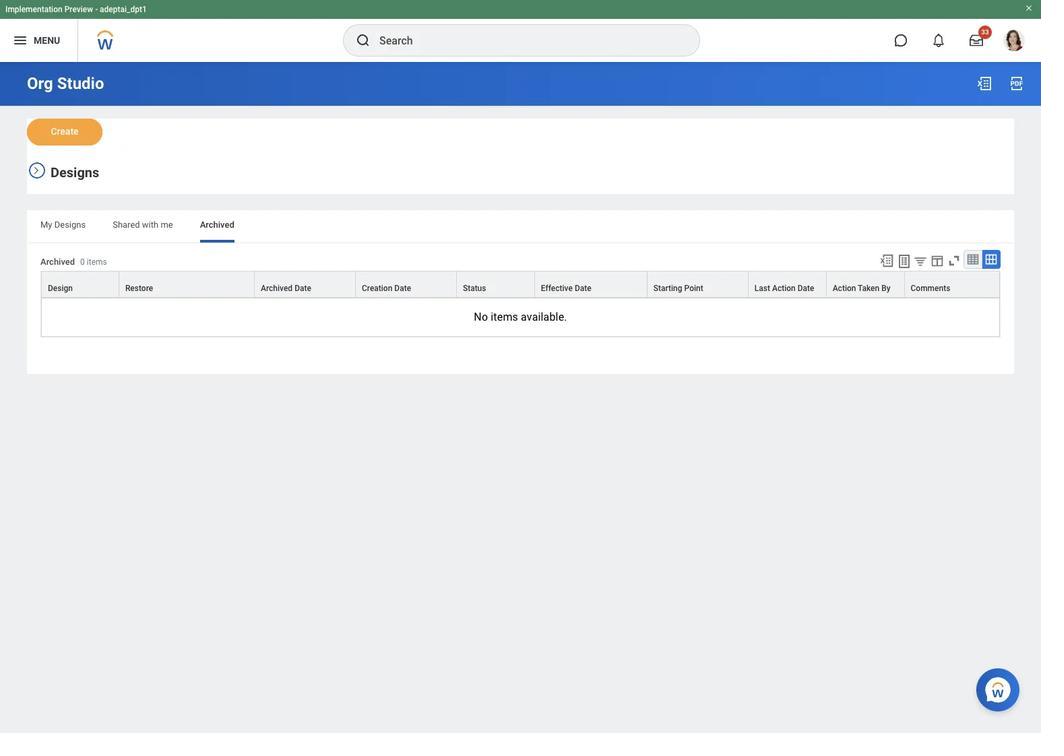 Task type: locate. For each thing, give the bounding box(es) containing it.
export to worksheets image
[[897, 254, 913, 270]]

4 date from the left
[[798, 284, 815, 293]]

action right last
[[773, 284, 796, 293]]

menu button
[[0, 19, 78, 62]]

action
[[773, 284, 796, 293], [833, 284, 857, 293]]

row
[[41, 271, 1001, 298]]

1 horizontal spatial archived
[[200, 220, 235, 230]]

action left taken
[[833, 284, 857, 293]]

archived for archived date
[[261, 284, 293, 293]]

2 date from the left
[[395, 284, 411, 293]]

0 horizontal spatial action
[[773, 284, 796, 293]]

comments
[[911, 284, 951, 293]]

1 vertical spatial archived
[[40, 257, 75, 267]]

org studio
[[27, 74, 104, 93]]

1 date from the left
[[295, 284, 312, 293]]

tab list inside org studio main content
[[27, 210, 1015, 243]]

available.
[[521, 311, 568, 324]]

0 vertical spatial archived
[[200, 220, 235, 230]]

archived date
[[261, 284, 312, 293]]

last action date button
[[749, 272, 827, 297]]

tab list
[[27, 210, 1015, 243]]

1 horizontal spatial items
[[491, 311, 519, 324]]

designs right my at top left
[[54, 220, 86, 230]]

tab list containing my designs
[[27, 210, 1015, 243]]

no
[[474, 311, 488, 324]]

0 vertical spatial items
[[87, 258, 107, 267]]

items right no
[[491, 311, 519, 324]]

2 vertical spatial archived
[[261, 284, 293, 293]]

date
[[295, 284, 312, 293], [395, 284, 411, 293], [575, 284, 592, 293], [798, 284, 815, 293]]

inbox large image
[[970, 34, 984, 47]]

shared
[[113, 220, 140, 230]]

my designs
[[40, 220, 86, 230]]

select to filter grid data image
[[914, 254, 929, 268]]

designs right chevron down image
[[51, 165, 99, 181]]

1 vertical spatial items
[[491, 311, 519, 324]]

starting
[[654, 284, 683, 293]]

date for archived date
[[295, 284, 312, 293]]

action inside popup button
[[833, 284, 857, 293]]

0 horizontal spatial items
[[87, 258, 107, 267]]

3 date from the left
[[575, 284, 592, 293]]

archived inside the 'archived date' 'popup button'
[[261, 284, 293, 293]]

adeptai_dpt1
[[100, 5, 147, 14]]

effective date
[[541, 284, 592, 293]]

date for creation date
[[395, 284, 411, 293]]

my
[[40, 220, 52, 230]]

date inside 'popup button'
[[295, 284, 312, 293]]

design button
[[42, 272, 119, 297]]

create button
[[27, 119, 103, 146]]

fullscreen image
[[948, 254, 962, 268]]

row containing design
[[41, 271, 1001, 298]]

export to excel image
[[880, 254, 895, 268]]

with
[[142, 220, 159, 230]]

comments button
[[905, 272, 1000, 297]]

date inside popup button
[[395, 284, 411, 293]]

items right 0
[[87, 258, 107, 267]]

effective date button
[[535, 272, 647, 297]]

org
[[27, 74, 53, 93]]

33 button
[[962, 26, 993, 55]]

1 horizontal spatial action
[[833, 284, 857, 293]]

2 action from the left
[[833, 284, 857, 293]]

action taken by
[[833, 284, 891, 293]]

effective
[[541, 284, 573, 293]]

1 vertical spatial designs
[[54, 220, 86, 230]]

archived for archived
[[200, 220, 235, 230]]

action inside popup button
[[773, 284, 796, 293]]

2 horizontal spatial archived
[[261, 284, 293, 293]]

0 vertical spatial designs
[[51, 165, 99, 181]]

view printable version (pdf) image
[[1010, 76, 1026, 92]]

studio
[[57, 74, 104, 93]]

click to view/edit grid preferences image
[[931, 254, 946, 268]]

expand table image
[[985, 253, 999, 266]]

items
[[87, 258, 107, 267], [491, 311, 519, 324]]

0 horizontal spatial archived
[[40, 257, 75, 267]]

1 action from the left
[[773, 284, 796, 293]]

no items available.
[[474, 311, 568, 324]]

action taken by button
[[827, 272, 905, 297]]

chevron down image
[[32, 163, 41, 179]]

create
[[51, 126, 79, 137]]

toolbar
[[874, 250, 1002, 271]]

archived
[[200, 220, 235, 230], [40, 257, 75, 267], [261, 284, 293, 293]]

creation date button
[[356, 272, 457, 297]]

date inside popup button
[[575, 284, 592, 293]]

designs
[[51, 165, 99, 181], [54, 220, 86, 230]]

starting point button
[[648, 272, 748, 297]]

last action date
[[755, 284, 815, 293]]



Task type: vqa. For each thing, say whether or not it's contained in the screenshot.
scheduled to the top
no



Task type: describe. For each thing, give the bounding box(es) containing it.
-
[[95, 5, 98, 14]]

export to excel image
[[977, 76, 993, 92]]

restore button
[[119, 272, 254, 297]]

archived date button
[[255, 272, 355, 297]]

0
[[80, 258, 85, 267]]

creation date
[[362, 284, 411, 293]]

search image
[[355, 32, 372, 49]]

date inside popup button
[[798, 284, 815, 293]]

taken
[[859, 284, 880, 293]]

implementation
[[5, 5, 63, 14]]

shared with me
[[113, 220, 173, 230]]

implementation preview -   adeptai_dpt1
[[5, 5, 147, 14]]

starting point
[[654, 284, 704, 293]]

date for effective date
[[575, 284, 592, 293]]

table image
[[967, 253, 981, 266]]

preview
[[65, 5, 93, 14]]

33
[[982, 28, 990, 36]]

notifications large image
[[933, 34, 946, 47]]

design
[[48, 284, 73, 293]]

org studio main content
[[0, 62, 1042, 386]]

menu banner
[[0, 0, 1042, 62]]

me
[[161, 220, 173, 230]]

menu
[[34, 35, 60, 46]]

archived for archived 0 items
[[40, 257, 75, 267]]

Search Workday  search field
[[380, 26, 672, 55]]

row inside org studio main content
[[41, 271, 1001, 298]]

last
[[755, 284, 771, 293]]

justify image
[[12, 32, 28, 49]]

by
[[882, 284, 891, 293]]

profile logan mcneil image
[[1004, 30, 1026, 54]]

archived 0 items
[[40, 257, 107, 267]]

creation
[[362, 284, 393, 293]]

items inside archived 0 items
[[87, 258, 107, 267]]

designs button
[[51, 165, 99, 181]]

close environment banner image
[[1026, 4, 1034, 12]]

status
[[463, 284, 487, 293]]

restore
[[125, 284, 153, 293]]

status button
[[457, 272, 535, 297]]

point
[[685, 284, 704, 293]]

toolbar inside org studio main content
[[874, 250, 1002, 271]]



